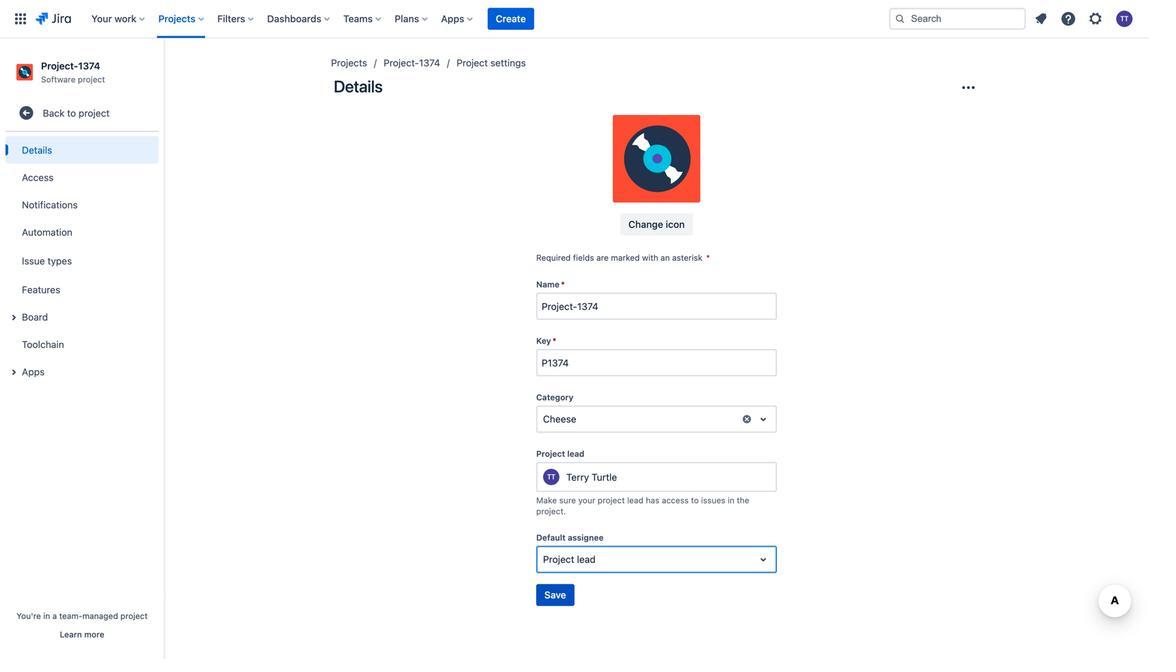 Task type: vqa. For each thing, say whether or not it's contained in the screenshot.
Key
yes



Task type: locate. For each thing, give the bounding box(es) containing it.
filters button
[[213, 8, 259, 30]]

notifications image
[[1033, 11, 1050, 27]]

group
[[5, 132, 159, 390]]

default assignee
[[537, 533, 604, 542]]

0 horizontal spatial apps
[[22, 366, 45, 377]]

project down default
[[543, 554, 575, 565]]

1 horizontal spatial project-
[[384, 57, 419, 68]]

0 horizontal spatial in
[[43, 611, 50, 621]]

icon
[[666, 219, 685, 230]]

turtle
[[592, 471, 617, 483]]

projects down teams
[[331, 57, 367, 68]]

automation link
[[5, 218, 159, 246]]

team-
[[59, 611, 82, 621]]

to left 'issues'
[[691, 496, 699, 505]]

to right back
[[67, 107, 76, 119]]

projects inside projects popup button
[[158, 13, 196, 24]]

projects up sidebar navigation image
[[158, 13, 196, 24]]

issues
[[702, 496, 726, 505]]

0 horizontal spatial to
[[67, 107, 76, 119]]

jira image
[[36, 11, 71, 27], [36, 11, 71, 27]]

change
[[629, 219, 664, 230]]

0 horizontal spatial *
[[553, 336, 557, 346]]

change icon
[[629, 219, 685, 230]]

teams button
[[339, 8, 387, 30]]

an
[[661, 253, 670, 262]]

0 vertical spatial apps
[[441, 13, 465, 24]]

1 vertical spatial *
[[561, 280, 565, 289]]

0 vertical spatial in
[[728, 496, 735, 505]]

1 horizontal spatial details
[[334, 77, 383, 96]]

1 vertical spatial lead
[[628, 496, 644, 505]]

key *
[[537, 336, 557, 346]]

lead down the assignee
[[577, 554, 596, 565]]

back
[[43, 107, 65, 119]]

2 open image from the top
[[756, 551, 772, 568]]

in
[[728, 496, 735, 505], [43, 611, 50, 621]]

project.
[[537, 507, 566, 516]]

* right name
[[561, 280, 565, 289]]

2 expand image from the top
[[5, 364, 22, 381]]

0 vertical spatial expand image
[[5, 309, 22, 326]]

2 vertical spatial lead
[[577, 554, 596, 565]]

1374 inside project-1374 software project
[[78, 60, 100, 72]]

key
[[537, 336, 551, 346]]

0 horizontal spatial details
[[22, 144, 52, 156]]

board button
[[5, 303, 159, 331]]

0 horizontal spatial project-
[[41, 60, 78, 72]]

projects button
[[154, 8, 209, 30]]

banner
[[0, 0, 1150, 38]]

you're in a team-managed project
[[17, 611, 148, 621]]

project
[[457, 57, 488, 68], [537, 449, 565, 459], [543, 554, 575, 565]]

project- for project-1374 software project
[[41, 60, 78, 72]]

you're
[[17, 611, 41, 621]]

apps
[[441, 13, 465, 24], [22, 366, 45, 377]]

1 expand image from the top
[[5, 309, 22, 326]]

make
[[537, 496, 557, 505]]

None field
[[538, 294, 776, 319], [538, 351, 776, 375], [538, 294, 776, 319], [538, 351, 776, 375]]

project up details link
[[79, 107, 110, 119]]

project- for project-1374
[[384, 57, 419, 68]]

features link
[[5, 276, 159, 303]]

primary element
[[8, 0, 879, 38]]

1 vertical spatial details
[[22, 144, 52, 156]]

* right asterisk
[[707, 253, 711, 262]]

0 vertical spatial to
[[67, 107, 76, 119]]

1 horizontal spatial to
[[691, 496, 699, 505]]

project lead up terry
[[537, 449, 585, 459]]

0 vertical spatial project
[[457, 57, 488, 68]]

in left "a"
[[43, 611, 50, 621]]

1374 for project-1374
[[419, 57, 440, 68]]

0 horizontal spatial 1374
[[78, 60, 100, 72]]

project down turtle
[[598, 496, 625, 505]]

* for key *
[[553, 336, 557, 346]]

1 horizontal spatial *
[[561, 280, 565, 289]]

your
[[92, 13, 112, 24]]

apps right plans dropdown button
[[441, 13, 465, 24]]

expand image down the features
[[5, 309, 22, 326]]

1374 down primary element
[[419, 57, 440, 68]]

1 horizontal spatial in
[[728, 496, 735, 505]]

project lead
[[537, 449, 585, 459], [543, 554, 596, 565]]

group containing details
[[5, 132, 159, 390]]

2 vertical spatial *
[[553, 336, 557, 346]]

0 vertical spatial open image
[[756, 411, 772, 427]]

change icon button
[[621, 214, 693, 235]]

project right software
[[78, 74, 105, 84]]

1 horizontal spatial projects
[[331, 57, 367, 68]]

1374
[[419, 57, 440, 68], [78, 60, 100, 72]]

1 vertical spatial projects
[[331, 57, 367, 68]]

0 vertical spatial projects
[[158, 13, 196, 24]]

filters
[[218, 13, 245, 24]]

project- up software
[[41, 60, 78, 72]]

*
[[707, 253, 711, 262], [561, 280, 565, 289], [553, 336, 557, 346]]

save
[[545, 589, 567, 601]]

back to project link
[[5, 99, 159, 127]]

project
[[78, 74, 105, 84], [79, 107, 110, 119], [598, 496, 625, 505], [120, 611, 148, 621]]

2 horizontal spatial *
[[707, 253, 711, 262]]

more image
[[961, 79, 977, 96]]

terry turtle
[[567, 471, 617, 483]]

plans
[[395, 13, 419, 24]]

project lead down default assignee in the bottom of the page
[[543, 554, 596, 565]]

apps button
[[437, 8, 478, 30]]

a
[[52, 611, 57, 621]]

1 vertical spatial open image
[[756, 551, 772, 568]]

projects
[[158, 13, 196, 24], [331, 57, 367, 68]]

expand image inside apps button
[[5, 364, 22, 381]]

apps down 'toolchain'
[[22, 366, 45, 377]]

1 vertical spatial to
[[691, 496, 699, 505]]

group inside 'sidebar' element
[[5, 132, 159, 390]]

to inside 'sidebar' element
[[67, 107, 76, 119]]

lead up terry
[[568, 449, 585, 459]]

to
[[67, 107, 76, 119], [691, 496, 699, 505]]

details up the access
[[22, 144, 52, 156]]

expand image
[[5, 309, 22, 326], [5, 364, 22, 381]]

open image
[[756, 411, 772, 427], [756, 551, 772, 568]]

details
[[334, 77, 383, 96], [22, 144, 52, 156]]

projects link
[[331, 55, 367, 71]]

0 horizontal spatial projects
[[158, 13, 196, 24]]

learn
[[60, 630, 82, 639]]

sidebar navigation image
[[149, 55, 179, 82]]

lead left has
[[628, 496, 644, 505]]

details down projects link
[[334, 77, 383, 96]]

1 horizontal spatial apps
[[441, 13, 465, 24]]

in left the
[[728, 496, 735, 505]]

1 vertical spatial in
[[43, 611, 50, 621]]

1374 up back to project link
[[78, 60, 100, 72]]

project- down plans
[[384, 57, 419, 68]]

sure
[[560, 496, 576, 505]]

expand image down 'toolchain'
[[5, 364, 22, 381]]

default
[[537, 533, 566, 542]]

project left settings
[[457, 57, 488, 68]]

0 vertical spatial lead
[[568, 449, 585, 459]]

1 open image from the top
[[756, 411, 772, 427]]

1 vertical spatial apps
[[22, 366, 45, 377]]

1 horizontal spatial 1374
[[419, 57, 440, 68]]

more
[[84, 630, 104, 639]]

lead
[[568, 449, 585, 459], [628, 496, 644, 505], [577, 554, 596, 565]]

software
[[41, 74, 76, 84]]

details inside group
[[22, 144, 52, 156]]

project- inside project-1374 software project
[[41, 60, 78, 72]]

expand image inside board button
[[5, 309, 22, 326]]

apps inside button
[[22, 366, 45, 377]]

* right key
[[553, 336, 557, 346]]

1 vertical spatial expand image
[[5, 364, 22, 381]]

clear image
[[742, 414, 753, 425]]

project-
[[384, 57, 419, 68], [41, 60, 78, 72]]

managed
[[82, 611, 118, 621]]

project down cheese
[[537, 449, 565, 459]]



Task type: describe. For each thing, give the bounding box(es) containing it.
1 vertical spatial project lead
[[543, 554, 596, 565]]

project-1374 link
[[384, 55, 440, 71]]

in inside make sure your project lead has access to issues in the project.
[[728, 496, 735, 505]]

project right managed
[[120, 611, 148, 621]]

notifications link
[[5, 191, 159, 218]]

help image
[[1061, 11, 1077, 27]]

project inside project settings link
[[457, 57, 488, 68]]

save button
[[537, 584, 575, 606]]

0 vertical spatial details
[[334, 77, 383, 96]]

dashboards
[[267, 13, 322, 24]]

access
[[22, 172, 54, 183]]

1 vertical spatial project
[[537, 449, 565, 459]]

lead inside make sure your project lead has access to issues in the project.
[[628, 496, 644, 505]]

settings image
[[1088, 11, 1105, 27]]

are
[[597, 253, 609, 262]]

required fields are marked with an asterisk *
[[537, 253, 711, 262]]

search image
[[895, 13, 906, 24]]

learn more
[[60, 630, 104, 639]]

toolchain link
[[5, 331, 159, 358]]

Search field
[[890, 8, 1027, 30]]

project inside project-1374 software project
[[78, 74, 105, 84]]

toolchain
[[22, 339, 64, 350]]

1374 for project-1374 software project
[[78, 60, 100, 72]]

in inside 'sidebar' element
[[43, 611, 50, 621]]

apps inside dropdown button
[[441, 13, 465, 24]]

expand image for board
[[5, 309, 22, 326]]

learn more button
[[60, 629, 104, 640]]

project-1374 software project
[[41, 60, 105, 84]]

sidebar element
[[0, 38, 164, 659]]

the
[[737, 496, 750, 505]]

name *
[[537, 280, 565, 289]]

marked
[[611, 253, 640, 262]]

project inside make sure your project lead has access to issues in the project.
[[598, 496, 625, 505]]

back to project
[[43, 107, 110, 119]]

banner containing your work
[[0, 0, 1150, 38]]

expand image for apps
[[5, 364, 22, 381]]

* for name *
[[561, 280, 565, 289]]

name
[[537, 280, 560, 289]]

project settings
[[457, 57, 526, 68]]

projects for projects popup button
[[158, 13, 196, 24]]

access
[[662, 496, 689, 505]]

2 vertical spatial project
[[543, 554, 575, 565]]

with
[[642, 253, 659, 262]]

required
[[537, 253, 571, 262]]

your work
[[92, 13, 137, 24]]

board
[[22, 311, 48, 323]]

create
[[496, 13, 526, 24]]

your
[[579, 496, 596, 505]]

project settings link
[[457, 55, 526, 71]]

dashboards button
[[263, 8, 335, 30]]

assignee
[[568, 533, 604, 542]]

your work button
[[87, 8, 150, 30]]

work
[[115, 13, 137, 24]]

automation
[[22, 226, 72, 238]]

has
[[646, 496, 660, 505]]

your profile and settings image
[[1117, 11, 1133, 27]]

project-1374
[[384, 57, 440, 68]]

appswitcher icon image
[[12, 11, 29, 27]]

teams
[[344, 13, 373, 24]]

access link
[[5, 164, 159, 191]]

types
[[48, 255, 72, 266]]

plans button
[[391, 8, 433, 30]]

0 vertical spatial project lead
[[537, 449, 585, 459]]

cheese
[[543, 413, 577, 425]]

to inside make sure your project lead has access to issues in the project.
[[691, 496, 699, 505]]

terry
[[567, 471, 589, 483]]

issue types
[[22, 255, 72, 266]]

projects for projects link
[[331, 57, 367, 68]]

project avatar image
[[613, 115, 701, 203]]

settings
[[491, 57, 526, 68]]

notifications
[[22, 199, 78, 210]]

issue types link
[[5, 246, 159, 276]]

asterisk
[[673, 253, 703, 262]]

category
[[537, 393, 574, 402]]

details link
[[5, 136, 159, 164]]

make sure your project lead has access to issues in the project.
[[537, 496, 750, 516]]

apps button
[[5, 358, 159, 385]]

0 vertical spatial *
[[707, 253, 711, 262]]

fields
[[573, 253, 595, 262]]

create button
[[488, 8, 534, 30]]

features
[[22, 284, 60, 295]]

issue
[[22, 255, 45, 266]]



